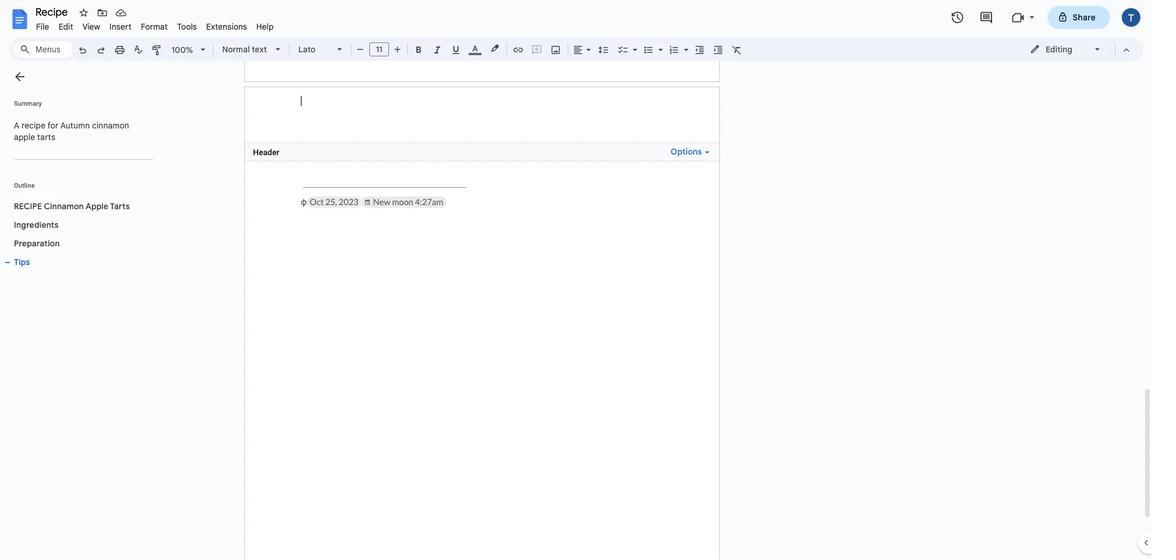 Task type: describe. For each thing, give the bounding box(es) containing it.
mode and view toolbar
[[1021, 38, 1136, 61]]

styles list. normal text selected. option
[[222, 41, 269, 58]]

summary element
[[8, 114, 154, 149]]

tips
[[14, 257, 30, 267]]

share button
[[1048, 6, 1110, 29]]

help menu item
[[252, 20, 278, 33]]

recipe
[[14, 201, 42, 211]]

file
[[36, 22, 49, 32]]

menu bar banner
[[0, 0, 1152, 560]]

format menu item
[[136, 20, 172, 33]]

application containing share
[[0, 0, 1152, 560]]

view menu item
[[78, 20, 105, 33]]

options button
[[666, 144, 714, 160]]

summary
[[14, 100, 42, 107]]

highlight color image
[[489, 41, 501, 55]]

tarts
[[110, 201, 130, 211]]

Font size text field
[[370, 42, 389, 56]]

options
[[671, 147, 702, 157]]

view
[[83, 22, 100, 32]]

editing button
[[1022, 41, 1110, 58]]

text color image
[[469, 41, 482, 55]]

cinnamon
[[44, 201, 84, 211]]

for
[[48, 120, 58, 131]]

main toolbar
[[72, 0, 746, 451]]

share
[[1073, 12, 1096, 22]]

document outline element
[[0, 61, 158, 560]]

format
[[141, 22, 168, 32]]

help
[[256, 22, 274, 32]]

preparation
[[14, 239, 60, 249]]

edit menu item
[[54, 20, 78, 33]]

outline
[[14, 182, 35, 189]]

normal
[[222, 44, 250, 54]]

summary heading
[[14, 99, 42, 108]]

insert image image
[[549, 41, 563, 58]]

line & paragraph spacing image
[[597, 41, 611, 58]]

Menus field
[[15, 41, 73, 58]]



Task type: vqa. For each thing, say whether or not it's contained in the screenshot.
Insert
yes



Task type: locate. For each thing, give the bounding box(es) containing it.
checklist menu image
[[630, 42, 638, 46]]

tarts
[[37, 132, 55, 142]]

cinnamon
[[92, 120, 129, 131]]

tools
[[177, 22, 197, 32]]

ingredients
[[14, 220, 59, 230]]

application
[[0, 0, 1152, 560]]

menu bar containing file
[[31, 15, 278, 34]]

menu bar
[[31, 15, 278, 34]]

autumn
[[60, 120, 90, 131]]

tools menu item
[[172, 20, 202, 33]]

recipe
[[22, 120, 46, 131]]

Zoom field
[[167, 41, 211, 59]]

lato
[[298, 44, 316, 54]]

Font size field
[[369, 42, 394, 57]]

extensions
[[206, 22, 247, 32]]

header
[[253, 147, 279, 157]]

text
[[252, 44, 267, 54]]

file menu item
[[31, 20, 54, 33]]

edit
[[59, 22, 73, 32]]

apple
[[14, 132, 35, 142]]

apple
[[86, 201, 108, 211]]

outline heading
[[0, 181, 158, 197]]

Zoom text field
[[169, 42, 197, 58]]

a recipe for autumn cinnamon apple tarts
[[14, 120, 131, 142]]

font list. lato selected. option
[[298, 41, 330, 58]]

Rename text field
[[31, 5, 74, 19]]

Star checkbox
[[76, 5, 92, 21]]

normal text
[[222, 44, 267, 54]]

bulleted list menu image
[[656, 42, 663, 46]]

extensions menu item
[[202, 20, 252, 33]]

a
[[14, 120, 19, 131]]

insert menu item
[[105, 20, 136, 33]]

editing
[[1046, 44, 1073, 54]]

menu bar inside the menu bar banner
[[31, 15, 278, 34]]

recipe cinnamon apple tarts
[[14, 201, 130, 211]]

insert
[[110, 22, 132, 32]]



